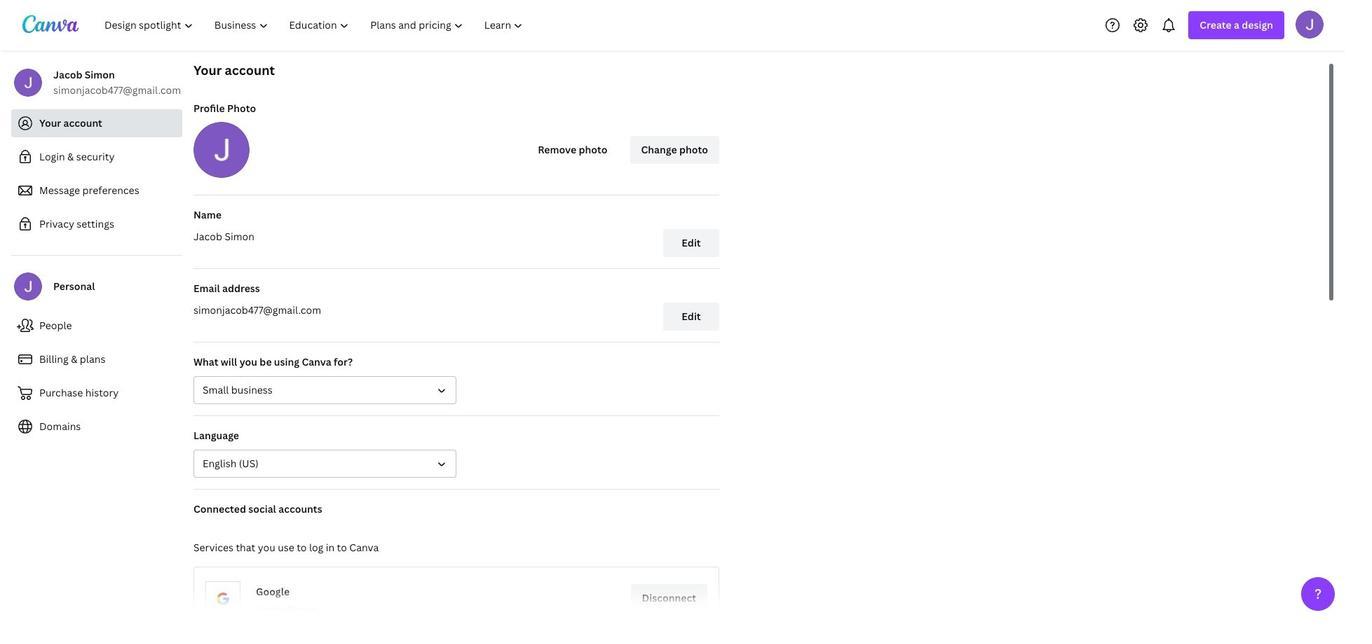 Task type: locate. For each thing, give the bounding box(es) containing it.
jacob simon image
[[1296, 10, 1324, 38]]

Language: English (US) button
[[194, 450, 456, 478]]

top level navigation element
[[95, 11, 535, 39]]

None button
[[194, 377, 456, 405]]



Task type: vqa. For each thing, say whether or not it's contained in the screenshot.
the rightmost "AND"
no



